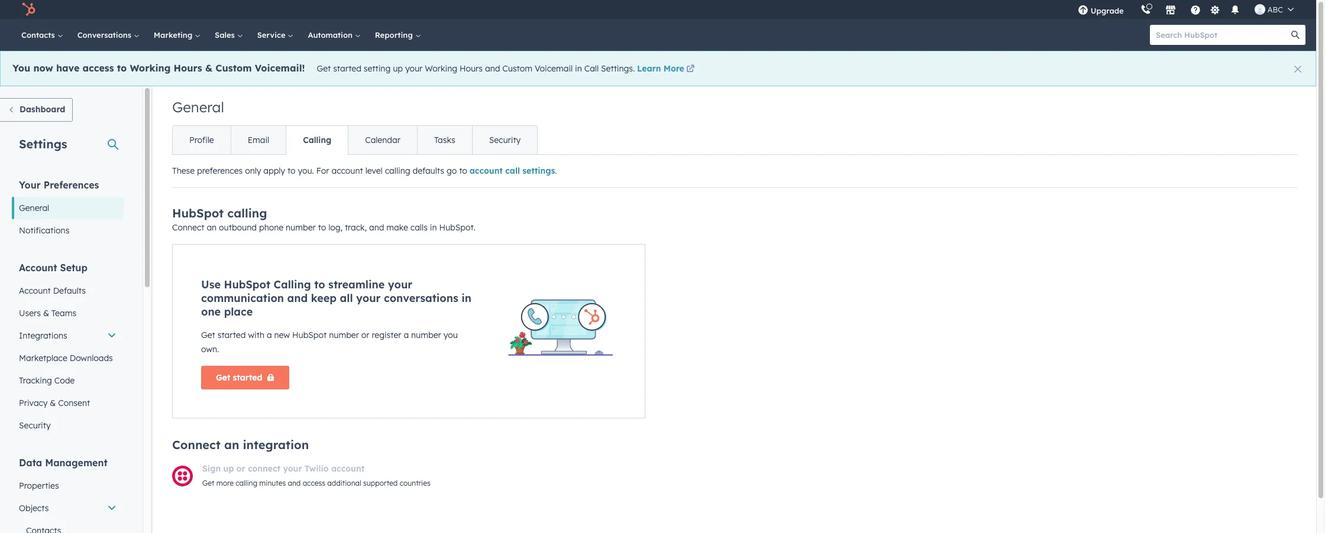 Task type: vqa. For each thing, say whether or not it's contained in the screenshot.
BUILT inside customer service portal built by hapily
no



Task type: locate. For each thing, give the bounding box(es) containing it.
1 connect from the top
[[172, 223, 204, 233]]

0 vertical spatial security
[[489, 135, 521, 146]]

security link up account call settings link
[[472, 126, 538, 154]]

place
[[224, 305, 253, 319]]

get for get started with a new hubspot number or register a number you own.
[[201, 330, 215, 341]]

get inside button
[[216, 373, 230, 383]]

security link down consent
[[12, 415, 124, 437]]

get down the 'automation'
[[317, 63, 331, 74]]

0 vertical spatial account
[[19, 262, 57, 274]]

account
[[332, 166, 363, 176], [470, 166, 503, 176], [331, 464, 365, 475]]

consent
[[58, 398, 90, 409]]

a
[[267, 330, 272, 341], [404, 330, 409, 341]]

account setup element
[[12, 262, 124, 437]]

custom down sales link on the left top
[[216, 62, 252, 74]]

1 vertical spatial calling
[[274, 278, 311, 292]]

get inside you now have access to working hours & custom voicemail! alert
[[317, 63, 331, 74]]

account for account defaults
[[19, 286, 51, 296]]

1 vertical spatial access
[[303, 479, 325, 488]]

started down place
[[218, 330, 246, 341]]

in right calls
[[430, 223, 437, 233]]

1 horizontal spatial hours
[[460, 63, 483, 74]]

1 link opens in a new window image from the top
[[687, 64, 695, 76]]

apply
[[263, 166, 285, 176]]

0 horizontal spatial custom
[[216, 62, 252, 74]]

account up "users"
[[19, 286, 51, 296]]

supported
[[363, 479, 398, 488]]

settings link
[[1208, 3, 1223, 16]]

number down all
[[329, 330, 359, 341]]

0 horizontal spatial security link
[[12, 415, 124, 437]]

and
[[485, 63, 500, 74], [369, 223, 384, 233], [287, 292, 308, 305], [288, 479, 301, 488]]

with
[[248, 330, 265, 341]]

calling inside use hubspot calling to streamline your communication and keep all your conversations in one place
[[274, 278, 311, 292]]

or left connect
[[236, 464, 245, 475]]

0 vertical spatial up
[[393, 63, 403, 74]]

general up profile
[[172, 98, 224, 116]]

get inside get started with a new hubspot number or register a number you own.
[[201, 330, 215, 341]]

2 vertical spatial in
[[462, 292, 472, 305]]

contacts
[[21, 30, 57, 40]]

contacts link
[[14, 19, 70, 51]]

your preferences element
[[12, 179, 124, 242]]

code
[[54, 376, 75, 386]]

your
[[405, 63, 423, 74], [388, 278, 413, 292], [356, 292, 381, 305], [283, 464, 302, 475]]

1 horizontal spatial access
[[303, 479, 325, 488]]

calling up outbound
[[227, 206, 267, 221]]

account inside sign up or connect your twilio account get more calling minutes and access additional supported countries
[[331, 464, 365, 475]]

your right setting
[[405, 63, 423, 74]]

marketing
[[154, 30, 195, 40]]

tasks link
[[417, 126, 472, 154]]

account right for
[[332, 166, 363, 176]]

an left outbound
[[207, 223, 217, 233]]

calling link
[[286, 126, 348, 154]]

your left the twilio
[[283, 464, 302, 475]]

and inside hubspot calling connect an outbound phone number to log, track, and make calls in hubspot.
[[369, 223, 384, 233]]

1 vertical spatial an
[[224, 438, 239, 453]]

more
[[664, 63, 685, 74]]

0 horizontal spatial up
[[223, 464, 234, 475]]

and inside sign up or connect your twilio account get more calling minutes and access additional supported countries
[[288, 479, 301, 488]]

menu
[[1070, 0, 1302, 19]]

1 vertical spatial &
[[43, 308, 49, 319]]

0 vertical spatial started
[[333, 63, 361, 74]]

to left log,
[[318, 223, 326, 233]]

& down sales link on the left top
[[205, 62, 213, 74]]

1 vertical spatial security
[[19, 421, 51, 431]]

2 vertical spatial started
[[233, 373, 262, 383]]

sign up or connect your twilio account get more calling minutes and access additional supported countries
[[202, 464, 431, 488]]

0 horizontal spatial in
[[430, 223, 437, 233]]

access inside alert
[[82, 62, 114, 74]]

learn more
[[637, 63, 685, 74]]

0 horizontal spatial access
[[82, 62, 114, 74]]

minutes
[[259, 479, 286, 488]]

up
[[393, 63, 403, 74], [223, 464, 234, 475]]

0 horizontal spatial number
[[286, 223, 316, 233]]

1 horizontal spatial &
[[50, 398, 56, 409]]

dashboard
[[20, 104, 65, 115]]

1 account from the top
[[19, 262, 57, 274]]

security up account call settings link
[[489, 135, 521, 146]]

outbound
[[219, 223, 257, 233]]

search image
[[1292, 31, 1300, 39]]

calendar link
[[348, 126, 417, 154]]

calling for defaults
[[385, 166, 410, 176]]

or left register
[[361, 330, 370, 341]]

to
[[117, 62, 127, 74], [288, 166, 296, 176], [459, 166, 467, 176], [318, 223, 326, 233], [314, 278, 325, 292]]

number left the you
[[411, 330, 441, 341]]

0 vertical spatial an
[[207, 223, 217, 233]]

2 horizontal spatial &
[[205, 62, 213, 74]]

automation
[[308, 30, 355, 40]]

calling right level
[[385, 166, 410, 176]]

hubspot right new
[[292, 330, 327, 341]]

2 horizontal spatial in
[[575, 63, 582, 74]]

0 vertical spatial &
[[205, 62, 213, 74]]

1 horizontal spatial a
[[404, 330, 409, 341]]

&
[[205, 62, 213, 74], [43, 308, 49, 319], [50, 398, 56, 409]]

in right the conversations
[[462, 292, 472, 305]]

0 vertical spatial general
[[172, 98, 224, 116]]

1 vertical spatial started
[[218, 330, 246, 341]]

started for use hubspot calling to streamline your communication and keep all your conversations in one place
[[218, 330, 246, 341]]

account defaults link
[[12, 280, 124, 302]]

calls
[[411, 223, 428, 233]]

integrations button
[[12, 325, 124, 347]]

calling right "more"
[[236, 479, 257, 488]]

1 horizontal spatial security link
[[472, 126, 538, 154]]

navigation
[[172, 125, 538, 155]]

0 vertical spatial in
[[575, 63, 582, 74]]

calling
[[385, 166, 410, 176], [227, 206, 267, 221], [236, 479, 257, 488]]

1 vertical spatial account
[[19, 286, 51, 296]]

1 vertical spatial calling
[[227, 206, 267, 221]]

have
[[56, 62, 79, 74]]

access right have
[[82, 62, 114, 74]]

1 vertical spatial hubspot
[[224, 278, 270, 292]]

account up additional
[[331, 464, 365, 475]]

in inside you now have access to working hours & custom voicemail! alert
[[575, 63, 582, 74]]

learn
[[637, 63, 661, 74]]

get for get started
[[216, 373, 230, 383]]

0 vertical spatial hubspot
[[172, 206, 224, 221]]

started inside you now have access to working hours & custom voicemail! alert
[[333, 63, 361, 74]]

brad klo image
[[1255, 4, 1266, 15]]

hubspot inside use hubspot calling to streamline your communication and keep all your conversations in one place
[[224, 278, 270, 292]]

in inside hubspot calling connect an outbound phone number to log, track, and make calls in hubspot.
[[430, 223, 437, 233]]

make
[[387, 223, 408, 233]]

your right streamline
[[388, 278, 413, 292]]

number inside hubspot calling connect an outbound phone number to log, track, and make calls in hubspot.
[[286, 223, 316, 233]]

notifications image
[[1230, 5, 1241, 16]]

you
[[444, 330, 458, 341]]

1 vertical spatial security link
[[12, 415, 124, 437]]

0 horizontal spatial working
[[130, 62, 171, 74]]

number
[[286, 223, 316, 233], [329, 330, 359, 341], [411, 330, 441, 341]]

reporting
[[375, 30, 415, 40]]

1 vertical spatial or
[[236, 464, 245, 475]]

get started with a new hubspot number or register a number you own.
[[201, 330, 458, 355]]

get down "sign"
[[202, 479, 214, 488]]

access down the twilio
[[303, 479, 325, 488]]

get up own.
[[201, 330, 215, 341]]

in
[[575, 63, 582, 74], [430, 223, 437, 233], [462, 292, 472, 305]]

calendar
[[365, 135, 401, 146]]

an up "more"
[[224, 438, 239, 453]]

0 vertical spatial connect
[[172, 223, 204, 233]]

1 horizontal spatial number
[[329, 330, 359, 341]]

marketplace
[[19, 353, 67, 364]]

menu containing abc
[[1070, 0, 1302, 19]]

started
[[333, 63, 361, 74], [218, 330, 246, 341], [233, 373, 262, 383]]

marketplace downloads
[[19, 353, 113, 364]]

your inside you now have access to working hours & custom voicemail! alert
[[405, 63, 423, 74]]

calling inside sign up or connect your twilio account get more calling minutes and access additional supported countries
[[236, 479, 257, 488]]

settings
[[19, 137, 67, 151]]

working
[[130, 62, 171, 74], [425, 63, 457, 74]]

get started
[[216, 373, 262, 383]]

marketplaces button
[[1159, 0, 1183, 19]]

1 vertical spatial general
[[19, 203, 49, 214]]

1 horizontal spatial custom
[[503, 63, 533, 74]]

number right phone
[[286, 223, 316, 233]]

2 vertical spatial hubspot
[[292, 330, 327, 341]]

working down marketing
[[130, 62, 171, 74]]

.
[[555, 166, 557, 176]]

to left all
[[314, 278, 325, 292]]

0 horizontal spatial a
[[267, 330, 272, 341]]

general inside "your preferences" element
[[19, 203, 49, 214]]

general down your
[[19, 203, 49, 214]]

0 vertical spatial calling
[[385, 166, 410, 176]]

connect left outbound
[[172, 223, 204, 233]]

and inside use hubspot calling to streamline your communication and keep all your conversations in one place
[[287, 292, 308, 305]]

calling
[[303, 135, 332, 146], [274, 278, 311, 292]]

in left the call
[[575, 63, 582, 74]]

preferences
[[44, 179, 99, 191]]

your inside sign up or connect your twilio account get more calling minutes and access additional supported countries
[[283, 464, 302, 475]]

twilio
[[305, 464, 329, 475]]

upgrade
[[1091, 6, 1124, 15]]

hubspot inside hubspot calling connect an outbound phone number to log, track, and make calls in hubspot.
[[172, 206, 224, 221]]

1 horizontal spatial up
[[393, 63, 403, 74]]

2 vertical spatial &
[[50, 398, 56, 409]]

account up account defaults
[[19, 262, 57, 274]]

to inside hubspot calling connect an outbound phone number to log, track, and make calls in hubspot.
[[318, 223, 326, 233]]

register
[[372, 330, 402, 341]]

0 vertical spatial or
[[361, 330, 370, 341]]

service
[[257, 30, 288, 40]]

& right "users"
[[43, 308, 49, 319]]

users
[[19, 308, 41, 319]]

number for calling
[[286, 223, 316, 233]]

1 vertical spatial up
[[223, 464, 234, 475]]

close image
[[1295, 66, 1302, 73]]

notifications
[[19, 225, 69, 236]]

started inside get started with a new hubspot number or register a number you own.
[[218, 330, 246, 341]]

up right setting
[[393, 63, 403, 74]]

management
[[45, 457, 108, 469]]

started down with
[[233, 373, 262, 383]]

hubspot up place
[[224, 278, 270, 292]]

number for started
[[329, 330, 359, 341]]

help image
[[1190, 5, 1201, 16]]

0 horizontal spatial or
[[236, 464, 245, 475]]

1 horizontal spatial an
[[224, 438, 239, 453]]

a right register
[[404, 330, 409, 341]]

2 vertical spatial calling
[[236, 479, 257, 488]]

0 vertical spatial security link
[[472, 126, 538, 154]]

0 horizontal spatial general
[[19, 203, 49, 214]]

or
[[361, 330, 370, 341], [236, 464, 245, 475]]

to inside use hubspot calling to streamline your communication and keep all your conversations in one place
[[314, 278, 325, 292]]

1 vertical spatial connect
[[172, 438, 221, 453]]

calling left keep
[[274, 278, 311, 292]]

0 horizontal spatial an
[[207, 223, 217, 233]]

defaults
[[53, 286, 86, 296]]

1 horizontal spatial working
[[425, 63, 457, 74]]

0 vertical spatial access
[[82, 62, 114, 74]]

tasks
[[434, 135, 455, 146]]

started left setting
[[333, 63, 361, 74]]

0 horizontal spatial security
[[19, 421, 51, 431]]

hubspot up outbound
[[172, 206, 224, 221]]

notifications link
[[12, 220, 124, 242]]

1 horizontal spatial in
[[462, 292, 472, 305]]

access inside sign up or connect your twilio account get more calling minutes and access additional supported countries
[[303, 479, 325, 488]]

custom left voicemail
[[503, 63, 533, 74]]

working down reporting link
[[425, 63, 457, 74]]

you now have access to working hours & custom voicemail!
[[12, 62, 305, 74]]

started inside button
[[233, 373, 262, 383]]

security inside account setup element
[[19, 421, 51, 431]]

abc button
[[1248, 0, 1301, 19]]

0 vertical spatial calling
[[303, 135, 332, 146]]

or inside sign up or connect your twilio account get more calling minutes and access additional supported countries
[[236, 464, 245, 475]]

connect inside hubspot calling connect an outbound phone number to log, track, and make calls in hubspot.
[[172, 223, 204, 233]]

link opens in a new window image
[[687, 64, 695, 76], [687, 65, 695, 74]]

up up "more"
[[223, 464, 234, 475]]

privacy
[[19, 398, 48, 409]]

custom for &
[[216, 62, 252, 74]]

get down own.
[[216, 373, 230, 383]]

calling up for
[[303, 135, 332, 146]]

a left new
[[267, 330, 272, 341]]

0 horizontal spatial &
[[43, 308, 49, 319]]

one
[[201, 305, 221, 319]]

2 connect from the top
[[172, 438, 221, 453]]

learn more link
[[637, 63, 697, 76]]

& right privacy
[[50, 398, 56, 409]]

connect up "sign"
[[172, 438, 221, 453]]

these preferences only apply to you. for account level calling defaults go to account call settings .
[[172, 166, 557, 176]]

0 horizontal spatial hours
[[174, 62, 202, 74]]

1 horizontal spatial or
[[361, 330, 370, 341]]

connect an integration
[[172, 438, 309, 453]]

1 vertical spatial in
[[430, 223, 437, 233]]

more
[[216, 479, 234, 488]]

1 a from the left
[[267, 330, 272, 341]]

to down conversations link
[[117, 62, 127, 74]]

calling set up image
[[506, 273, 617, 356]]

hubspot image
[[21, 2, 36, 17]]

to right go at the left top of page
[[459, 166, 467, 176]]

security down privacy
[[19, 421, 51, 431]]

2 account from the top
[[19, 286, 51, 296]]



Task type: describe. For each thing, give the bounding box(es) containing it.
reporting link
[[368, 19, 428, 51]]

up inside sign up or connect your twilio account get more calling minutes and access additional supported countries
[[223, 464, 234, 475]]

upgrade image
[[1078, 5, 1089, 16]]

use
[[201, 278, 221, 292]]

account left 'call' at the top of page
[[470, 166, 503, 176]]

countries
[[400, 479, 431, 488]]

privacy & consent
[[19, 398, 90, 409]]

2 horizontal spatial number
[[411, 330, 441, 341]]

properties
[[19, 481, 59, 492]]

track,
[[345, 223, 367, 233]]

general link
[[12, 197, 124, 220]]

2 a from the left
[[404, 330, 409, 341]]

to inside alert
[[117, 62, 127, 74]]

calling inside hubspot calling connect an outbound phone number to log, track, and make calls in hubspot.
[[227, 206, 267, 221]]

all
[[340, 292, 353, 305]]

& for teams
[[43, 308, 49, 319]]

hubspot calling connect an outbound phone number to log, track, and make calls in hubspot.
[[172, 206, 476, 233]]

search button
[[1286, 25, 1306, 45]]

privacy & consent link
[[12, 392, 124, 415]]

1 horizontal spatial security
[[489, 135, 521, 146]]

working for to
[[130, 62, 171, 74]]

settings.
[[601, 63, 635, 74]]

service link
[[250, 19, 301, 51]]

navigation containing profile
[[172, 125, 538, 155]]

level
[[366, 166, 383, 176]]

working for your
[[425, 63, 457, 74]]

conversations
[[77, 30, 134, 40]]

objects button
[[12, 498, 124, 520]]

marketplaces image
[[1166, 5, 1176, 16]]

your
[[19, 179, 41, 191]]

account for account setup
[[19, 262, 57, 274]]

hubspot inside get started with a new hubspot number or register a number you own.
[[292, 330, 327, 341]]

in inside use hubspot calling to streamline your communication and keep all your conversations in one place
[[462, 292, 472, 305]]

get for get started setting up your working hours and custom voicemail in call settings.
[[317, 63, 331, 74]]

you now have access to working hours & custom voicemail! alert
[[0, 51, 1317, 86]]

an inside hubspot calling connect an outbound phone number to log, track, and make calls in hubspot.
[[207, 223, 217, 233]]

new
[[274, 330, 290, 341]]

communication
[[201, 292, 284, 305]]

get inside sign up or connect your twilio account get more calling minutes and access additional supported countries
[[202, 479, 214, 488]]

only
[[245, 166, 261, 176]]

get started setting up your working hours and custom voicemail in call settings.
[[317, 63, 637, 74]]

objects
[[19, 504, 49, 514]]

to left you.
[[288, 166, 296, 176]]

hubspot link
[[14, 2, 44, 17]]

data management
[[19, 457, 108, 469]]

dashboard link
[[0, 98, 73, 122]]

voicemail!
[[255, 62, 305, 74]]

and inside you now have access to working hours & custom voicemail! alert
[[485, 63, 500, 74]]

integration
[[243, 438, 309, 453]]

sign
[[202, 464, 221, 475]]

email
[[248, 135, 269, 146]]

profile
[[189, 135, 214, 146]]

2 link opens in a new window image from the top
[[687, 65, 695, 74]]

your preferences
[[19, 179, 99, 191]]

log,
[[329, 223, 343, 233]]

phone
[[259, 223, 284, 233]]

go
[[447, 166, 457, 176]]

& for consent
[[50, 398, 56, 409]]

profile link
[[173, 126, 231, 154]]

sign up or connect your twilio account button
[[202, 462, 365, 476]]

hours for &
[[174, 62, 202, 74]]

tracking
[[19, 376, 52, 386]]

1 horizontal spatial general
[[172, 98, 224, 116]]

you.
[[298, 166, 314, 176]]

downloads
[[70, 353, 113, 364]]

calling for minutes
[[236, 479, 257, 488]]

data
[[19, 457, 42, 469]]

calling inside 'link'
[[303, 135, 332, 146]]

settings
[[523, 166, 555, 176]]

setup
[[60, 262, 87, 274]]

data management element
[[12, 457, 124, 534]]

now
[[33, 62, 53, 74]]

settings image
[[1210, 5, 1221, 16]]

marketing link
[[147, 19, 208, 51]]

sales link
[[208, 19, 250, 51]]

custom for and
[[503, 63, 533, 74]]

these
[[172, 166, 195, 176]]

help button
[[1186, 0, 1206, 19]]

hours for and
[[460, 63, 483, 74]]

keep
[[311, 292, 337, 305]]

users & teams link
[[12, 302, 124, 325]]

calling icon image
[[1141, 5, 1151, 15]]

get started button
[[201, 366, 290, 390]]

call
[[505, 166, 520, 176]]

abc
[[1268, 5, 1284, 14]]

or inside get started with a new hubspot number or register a number you own.
[[361, 330, 370, 341]]

call
[[584, 63, 599, 74]]

security link inside navigation
[[472, 126, 538, 154]]

up inside you now have access to working hours & custom voicemail! alert
[[393, 63, 403, 74]]

defaults
[[413, 166, 444, 176]]

properties link
[[12, 475, 124, 498]]

setting
[[364, 63, 391, 74]]

tracking code
[[19, 376, 75, 386]]

streamline
[[328, 278, 385, 292]]

for
[[316, 166, 329, 176]]

conversations link
[[70, 19, 147, 51]]

your right all
[[356, 292, 381, 305]]

connect
[[248, 464, 281, 475]]

marketplace downloads link
[[12, 347, 124, 370]]

Search HubSpot search field
[[1150, 25, 1295, 45]]

started for you now have access to working hours & custom voicemail!
[[333, 63, 361, 74]]

teams
[[51, 308, 76, 319]]

additional
[[327, 479, 361, 488]]

tracking code link
[[12, 370, 124, 392]]

you
[[12, 62, 30, 74]]

& inside alert
[[205, 62, 213, 74]]



